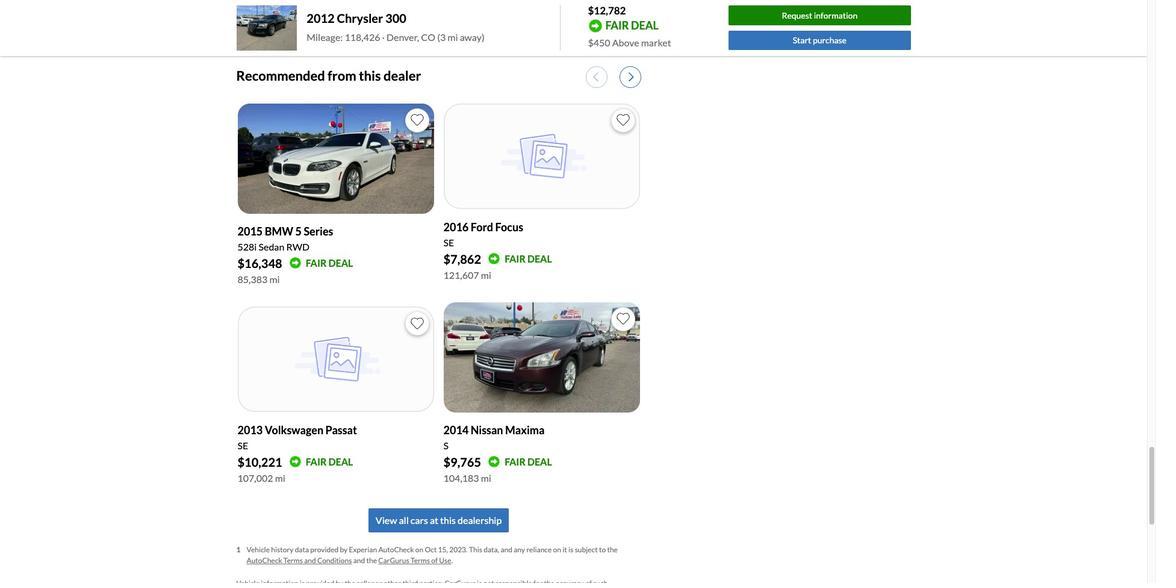 Task type: locate. For each thing, give the bounding box(es) containing it.
1 horizontal spatial the
[[608, 545, 618, 554]]

view
[[376, 515, 397, 526]]

purchase
[[813, 35, 847, 45]]

passat
[[326, 423, 357, 437]]

on left oct
[[416, 545, 424, 554]]

1 vertical spatial the
[[367, 556, 377, 565]]

1 horizontal spatial se
[[444, 236, 454, 248]]

1 vehicle history data provided by experian autocheck on oct 15, 2023. this data, and any reliance on it is subject to the autocheck terms and conditions and the cargurus terms of use .
[[236, 545, 618, 565]]

this right from at the left of the page
[[359, 67, 381, 84]]

request information button
[[729, 6, 911, 25]]

bmw
[[265, 225, 293, 238]]

0 horizontal spatial on
[[416, 545, 424, 554]]

118,426
[[345, 32, 380, 43]]

on
[[416, 545, 424, 554], [553, 545, 561, 554]]

terms left of on the left bottom of the page
[[411, 556, 430, 565]]

2013 volkswagen passat image
[[238, 307, 434, 413]]

mi
[[448, 32, 458, 43], [481, 269, 492, 280], [270, 274, 280, 285], [275, 472, 285, 484], [481, 472, 492, 484]]

2015
[[238, 225, 263, 238]]

data,
[[484, 545, 500, 554]]

to
[[599, 545, 606, 554]]

fair for $7,862
[[505, 253, 526, 264]]

denver,
[[387, 32, 419, 43]]

mi for $16,348
[[270, 274, 280, 285]]

1 vertical spatial autocheck
[[247, 556, 282, 565]]

maxima
[[505, 423, 545, 437]]

this right 'at'
[[440, 515, 456, 526]]

volkswagen
[[265, 423, 324, 437]]

market
[[641, 36, 671, 48]]

fair deal image for $10,221
[[290, 456, 301, 468]]

300
[[386, 11, 407, 26]]

0 vertical spatial the
[[608, 545, 618, 554]]

se down 2016
[[444, 236, 454, 248]]

mi right 121,607
[[481, 269, 492, 280]]

104,183
[[444, 472, 479, 484]]

fair deal down focus
[[505, 253, 552, 264]]

$450 above market
[[588, 36, 671, 48]]

0 vertical spatial this
[[359, 67, 381, 84]]

se down the 2013
[[238, 440, 248, 451]]

fair down 2013 volkswagen passat se
[[306, 456, 327, 467]]

on left it
[[553, 545, 561, 554]]

1 horizontal spatial terms
[[411, 556, 430, 565]]

121,607 mi
[[444, 269, 492, 280]]

this
[[359, 67, 381, 84], [440, 515, 456, 526]]

terms down data
[[284, 556, 303, 565]]

and down experian at the bottom of the page
[[353, 556, 365, 565]]

(3
[[437, 32, 446, 43]]

2013
[[238, 423, 263, 437]]

start
[[793, 35, 812, 45]]

5
[[295, 225, 302, 238]]

deal
[[528, 253, 552, 264], [329, 257, 353, 269], [329, 456, 353, 467], [528, 456, 552, 467]]

all
[[399, 515, 409, 526]]

0 vertical spatial autocheck
[[379, 545, 414, 554]]

and
[[501, 545, 513, 554], [304, 556, 316, 565], [353, 556, 365, 565]]

mi down $16,348
[[270, 274, 280, 285]]

any
[[514, 545, 525, 554]]

chrysler
[[337, 11, 383, 26]]

view all cars at this dealership link
[[369, 509, 509, 533]]

1 horizontal spatial on
[[553, 545, 561, 554]]

scroll left image
[[593, 72, 598, 82]]

2012
[[307, 11, 335, 26]]

deal
[[631, 18, 659, 32]]

se for $7,862
[[444, 236, 454, 248]]

fair deal
[[505, 253, 552, 264], [306, 257, 353, 269], [306, 456, 353, 467], [505, 456, 552, 467]]

history
[[271, 545, 294, 554]]

fair deal image down 2013 volkswagen passat se
[[290, 456, 301, 468]]

se inside 2013 volkswagen passat se
[[238, 440, 248, 451]]

fair down 2014 nissan maxima s
[[505, 456, 526, 467]]

fair deal down passat on the bottom left of page
[[306, 456, 353, 467]]

autocheck up cargurus
[[379, 545, 414, 554]]

0 vertical spatial se
[[444, 236, 454, 248]]

$9,765
[[444, 455, 481, 469]]

fair
[[505, 253, 526, 264], [306, 257, 327, 269], [306, 456, 327, 467], [505, 456, 526, 467]]

fair deal for $9,765
[[505, 456, 552, 467]]

fair deal image down 2016 ford focus se on the left of page
[[489, 253, 500, 265]]

1
[[236, 545, 241, 554]]

fair deal image
[[489, 253, 500, 265], [290, 456, 301, 468], [489, 456, 500, 468]]

1 horizontal spatial this
[[440, 515, 456, 526]]

the right the to
[[608, 545, 618, 554]]

and left any
[[501, 545, 513, 554]]

autocheck
[[379, 545, 414, 554], [247, 556, 282, 565]]

0 horizontal spatial se
[[238, 440, 248, 451]]

fair
[[606, 18, 629, 32]]

se for $10,221
[[238, 440, 248, 451]]

autocheck down "vehicle"
[[247, 556, 282, 565]]

1 on from the left
[[416, 545, 424, 554]]

and down data
[[304, 556, 316, 565]]

0 horizontal spatial the
[[367, 556, 377, 565]]

mi right "(3"
[[448, 32, 458, 43]]

the
[[608, 545, 618, 554], [367, 556, 377, 565]]

dealer
[[384, 67, 421, 84]]

mi right 107,002
[[275, 472, 285, 484]]

fair deal image
[[290, 257, 301, 269]]

fair right fair deal icon
[[306, 257, 327, 269]]

deal for $7,862
[[528, 253, 552, 264]]

mi right 104,183
[[481, 472, 492, 484]]

deal for $9,765
[[528, 456, 552, 467]]

fair deal down "series"
[[306, 257, 353, 269]]

0 horizontal spatial this
[[359, 67, 381, 84]]

0 horizontal spatial terms
[[284, 556, 303, 565]]

mi inside 2012 chrysler 300 mileage: 118,426 · denver, co (3 mi away)
[[448, 32, 458, 43]]

terms
[[284, 556, 303, 565], [411, 556, 430, 565]]

subject
[[575, 545, 598, 554]]

of
[[431, 556, 438, 565]]

autocheck terms and conditions link
[[247, 556, 352, 565]]

1 vertical spatial se
[[238, 440, 248, 451]]

fair deal image for $9,765
[[489, 456, 500, 468]]

focus
[[496, 220, 524, 233]]

start purchase
[[793, 35, 847, 45]]

se inside 2016 ford focus se
[[444, 236, 454, 248]]

2016
[[444, 220, 469, 233]]

fair down focus
[[505, 253, 526, 264]]

528i
[[238, 241, 257, 252]]

fair deal down maxima
[[505, 456, 552, 467]]

fair deal for $7,862
[[505, 253, 552, 264]]

.
[[452, 556, 453, 565]]

cargurus
[[378, 556, 409, 565]]

fair deal image down 2014 nissan maxima s
[[489, 456, 500, 468]]

15,
[[438, 545, 448, 554]]

this
[[469, 545, 483, 554]]

the down experian at the bottom of the page
[[367, 556, 377, 565]]

104,183 mi
[[444, 472, 492, 484]]



Task type: vqa. For each thing, say whether or not it's contained in the screenshot.
107,002 MI
yes



Task type: describe. For each thing, give the bounding box(es) containing it.
sedan
[[259, 241, 285, 252]]

deal for $16,348
[[329, 257, 353, 269]]

2015 bmw 5 series 528i sedan rwd
[[238, 225, 333, 252]]

$12,782
[[588, 4, 626, 17]]

deal for $10,221
[[329, 456, 353, 467]]

scroll right image
[[629, 72, 634, 82]]

request
[[782, 10, 813, 20]]

mi for $9,765
[[481, 472, 492, 484]]

it
[[563, 545, 567, 554]]

2023.
[[450, 545, 468, 554]]

1 vertical spatial this
[[440, 515, 456, 526]]

mileage:
[[307, 32, 343, 43]]

107,002
[[238, 472, 273, 484]]

1 terms from the left
[[284, 556, 303, 565]]

series
[[304, 225, 333, 238]]

s
[[444, 440, 449, 451]]

conditions
[[317, 556, 352, 565]]

mi for $7,862
[[481, 269, 492, 280]]

request information
[[782, 10, 858, 20]]

above
[[613, 36, 640, 48]]

provided
[[310, 545, 339, 554]]

2 on from the left
[[553, 545, 561, 554]]

ford
[[471, 220, 493, 233]]

fair deal
[[606, 18, 659, 32]]

fair for $10,221
[[306, 456, 327, 467]]

experian
[[349, 545, 377, 554]]

cargurus terms of use link
[[378, 556, 452, 565]]

rwd
[[286, 241, 310, 252]]

away)
[[460, 32, 485, 43]]

107,002 mi
[[238, 472, 285, 484]]

dealership
[[458, 515, 502, 526]]

2016 ford focus se
[[444, 220, 524, 248]]

fair for $16,348
[[306, 257, 327, 269]]

use
[[439, 556, 452, 565]]

oct
[[425, 545, 437, 554]]

2015 bmw 5 series image
[[238, 103, 434, 214]]

2013 volkswagen passat se
[[238, 423, 357, 451]]

2012 chrysler 300 mileage: 118,426 · denver, co (3 mi away)
[[307, 11, 485, 43]]

data
[[295, 545, 309, 554]]

from
[[328, 67, 357, 84]]

1 horizontal spatial and
[[353, 556, 365, 565]]

2 terms from the left
[[411, 556, 430, 565]]

fair deal for $16,348
[[306, 257, 353, 269]]

information
[[814, 10, 858, 20]]

0 horizontal spatial and
[[304, 556, 316, 565]]

2014 nissan maxima s
[[444, 423, 545, 451]]

mi for $10,221
[[275, 472, 285, 484]]

2014
[[444, 423, 469, 437]]

cars
[[411, 515, 428, 526]]

start purchase button
[[729, 31, 911, 50]]

fair deal image for $7,862
[[489, 253, 500, 265]]

$16,348
[[238, 256, 282, 271]]

2016 ford focus image
[[444, 103, 640, 209]]

view all cars at this dealership
[[376, 515, 502, 526]]

85,383
[[238, 274, 268, 285]]

recommended
[[236, 67, 325, 84]]

recommended from this dealer
[[236, 67, 421, 84]]

$7,862
[[444, 252, 481, 266]]

by
[[340, 545, 348, 554]]

fair deal for $10,221
[[306, 456, 353, 467]]

0 horizontal spatial autocheck
[[247, 556, 282, 565]]

co
[[421, 32, 436, 43]]

$10,221
[[238, 455, 282, 469]]

nissan
[[471, 423, 503, 437]]

2 horizontal spatial and
[[501, 545, 513, 554]]

2012 chrysler 300 image
[[236, 5, 297, 51]]

1 horizontal spatial autocheck
[[379, 545, 414, 554]]

·
[[382, 32, 385, 43]]

vehicle
[[247, 545, 270, 554]]

is
[[569, 545, 574, 554]]

2014 nissan maxima image
[[444, 302, 640, 413]]

$450
[[588, 36, 611, 48]]

85,383 mi
[[238, 274, 280, 285]]

at
[[430, 515, 439, 526]]

reliance
[[527, 545, 552, 554]]

fair for $9,765
[[505, 456, 526, 467]]

121,607
[[444, 269, 479, 280]]



